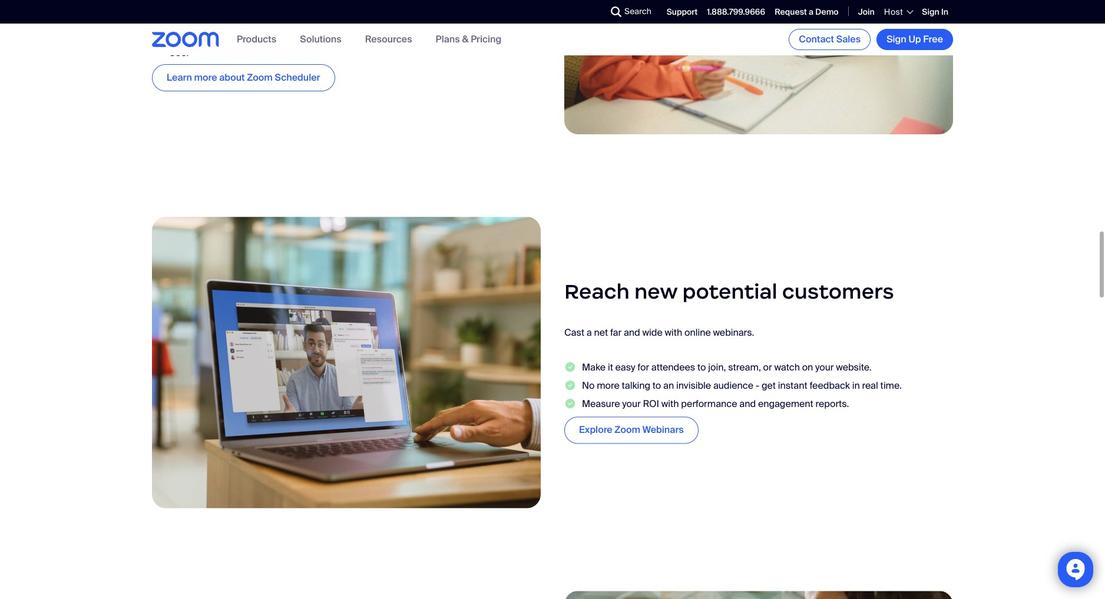 Task type: describe. For each thing, give the bounding box(es) containing it.
a for cast
[[587, 326, 592, 339]]

stream,
[[728, 361, 761, 374]]

webinars
[[642, 424, 684, 436]]

sign in link
[[922, 6, 948, 17]]

sales
[[836, 33, 861, 45]]

or
[[763, 361, 772, 374]]

zoom left meetings,
[[242, 35, 268, 48]]

more for learn
[[194, 71, 217, 84]]

contact
[[799, 33, 834, 45]]

join link
[[858, 6, 875, 17]]

reach new potential customers
[[564, 279, 894, 305]]

far
[[610, 326, 622, 339]]

talking
[[622, 380, 650, 392]]

performance
[[681, 398, 737, 410]]

sign for sign in
[[922, 6, 939, 17]]

audience
[[713, 380, 753, 392]]

reports.
[[816, 398, 849, 410]]

compatible
[[170, 35, 220, 48]]

zoom left mail
[[315, 35, 341, 48]]

join,
[[708, 361, 726, 374]]

make meetings more productive with custom confirmations, reminders, and follow- ups.
[[170, 7, 526, 30]]

solutions
[[300, 33, 341, 46]]

in
[[941, 6, 948, 17]]

-
[[756, 380, 759, 392]]

contact sales link
[[789, 29, 871, 50]]

webinars.
[[713, 326, 754, 339]]

host button
[[884, 6, 913, 17]]

0 vertical spatial your
[[815, 361, 834, 374]]

sign for sign up free
[[887, 33, 906, 45]]

ups.
[[170, 18, 188, 30]]

meetings,
[[270, 35, 313, 48]]

more inside make meetings more productive with custom confirmations, reminders, and follow- ups.
[[239, 7, 261, 19]]

learn
[[167, 71, 192, 84]]

request
[[775, 6, 807, 17]]

explore
[[579, 424, 612, 436]]

solutions button
[[300, 33, 341, 46]]

it
[[608, 361, 613, 374]]

sign up free link
[[877, 29, 953, 50]]

no more talking to an invisible audience - get instant feedback in real time.
[[582, 380, 902, 392]]

real
[[862, 380, 878, 392]]

resources button
[[365, 33, 412, 46]]

explore zoom webinars
[[579, 424, 684, 436]]

1.888.799.9666 link
[[707, 6, 765, 17]]

search
[[624, 6, 651, 16]]

about
[[219, 71, 245, 84]]

website.
[[836, 361, 872, 374]]

and right plans
[[461, 35, 477, 48]]

a for request
[[809, 6, 814, 17]]

mail
[[343, 35, 361, 48]]

an
[[663, 380, 674, 392]]

up
[[909, 33, 921, 45]]

easy
[[615, 361, 635, 374]]

sign up free
[[887, 33, 943, 45]]

plans
[[436, 33, 460, 46]]

scheduler
[[275, 71, 320, 84]]

follow-
[[498, 7, 526, 19]]

on
[[802, 361, 813, 374]]

free
[[923, 33, 943, 45]]

potential
[[682, 279, 777, 305]]

microsoft
[[479, 35, 520, 48]]

productive
[[263, 7, 310, 19]]

invisible
[[676, 380, 711, 392]]

meetings
[[196, 7, 236, 19]]

make for make meetings more productive with custom confirmations, reminders, and follow- ups.
[[170, 7, 193, 19]]

with right wide
[[665, 326, 682, 339]]

request a demo
[[775, 6, 839, 17]]

confirmations,
[[366, 7, 428, 19]]

contact sales
[[799, 33, 861, 45]]

measure your roi with performance and engagement reports.
[[582, 398, 849, 410]]

resources
[[365, 33, 412, 46]]

request a demo link
[[775, 6, 839, 17]]

make for make it easy for attendees to join, stream, or watch on your website.
[[582, 361, 606, 374]]

learn more about zoom scheduler
[[167, 71, 320, 84]]



Task type: locate. For each thing, give the bounding box(es) containing it.
with inside compatible with zoom meetings, zoom mail and calendar, google, and microsoft 365.
[[222, 35, 240, 48]]

customers
[[782, 279, 894, 305]]

0 horizontal spatial sign
[[887, 33, 906, 45]]

explore zoom webinars link
[[564, 417, 698, 444]]

instant
[[778, 380, 807, 392]]

make left the it
[[582, 361, 606, 374]]

1 horizontal spatial to
[[697, 361, 706, 374]]

&
[[462, 33, 469, 46]]

sign
[[922, 6, 939, 17], [887, 33, 906, 45]]

and right mail
[[363, 35, 379, 48]]

net
[[594, 326, 608, 339]]

get
[[762, 380, 776, 392]]

no
[[582, 380, 595, 392]]

0 vertical spatial make
[[170, 7, 193, 19]]

make up zoom logo
[[170, 7, 193, 19]]

google,
[[425, 35, 459, 48]]

more down the it
[[597, 380, 620, 392]]

0 horizontal spatial to
[[653, 380, 661, 392]]

and inside make meetings more productive with custom confirmations, reminders, and follow- ups.
[[479, 7, 495, 19]]

compatible with zoom meetings, zoom mail and calendar, google, and microsoft 365.
[[170, 35, 520, 59]]

pricing
[[471, 33, 501, 46]]

make
[[170, 7, 193, 19], [582, 361, 606, 374]]

to
[[697, 361, 706, 374], [653, 380, 661, 392]]

with up solutions popup button
[[312, 7, 329, 19]]

a left demo at the top right of page
[[809, 6, 814, 17]]

plans & pricing
[[436, 33, 501, 46]]

0 vertical spatial a
[[809, 6, 814, 17]]

support link
[[667, 6, 698, 17]]

feedback
[[810, 380, 850, 392]]

a
[[809, 6, 814, 17], [587, 326, 592, 339]]

make inside make meetings more productive with custom confirmations, reminders, and follow- ups.
[[170, 7, 193, 19]]

new
[[634, 279, 678, 305]]

zoom
[[242, 35, 268, 48], [315, 35, 341, 48], [247, 71, 273, 84], [615, 424, 640, 436]]

1 horizontal spatial more
[[239, 7, 261, 19]]

0 vertical spatial sign
[[922, 6, 939, 17]]

and down no more talking to an invisible audience - get instant feedback in real time.
[[739, 398, 756, 410]]

sign in
[[922, 6, 948, 17]]

cast
[[564, 326, 584, 339]]

1 vertical spatial sign
[[887, 33, 906, 45]]

0 horizontal spatial more
[[194, 71, 217, 84]]

time.
[[880, 380, 902, 392]]

sign left in
[[922, 6, 939, 17]]

zoom inside 'link'
[[247, 71, 273, 84]]

1.888.799.9666
[[707, 6, 765, 17]]

more right learn
[[194, 71, 217, 84]]

None search field
[[568, 2, 614, 21]]

1 vertical spatial a
[[587, 326, 592, 339]]

2 vertical spatial more
[[597, 380, 620, 392]]

more up the products dropdown button
[[239, 7, 261, 19]]

1 vertical spatial make
[[582, 361, 606, 374]]

plans & pricing link
[[436, 33, 501, 46]]

sign left up
[[887, 33, 906, 45]]

with inside make meetings more productive with custom confirmations, reminders, and follow- ups.
[[312, 7, 329, 19]]

to left 'join,'
[[697, 361, 706, 374]]

measure
[[582, 398, 620, 410]]

products
[[237, 33, 276, 46]]

for
[[638, 361, 649, 374]]

0 horizontal spatial your
[[622, 398, 641, 410]]

zoom right explore
[[615, 424, 640, 436]]

and right far
[[624, 326, 640, 339]]

demo
[[815, 6, 839, 17]]

with down meetings
[[222, 35, 240, 48]]

to left an
[[653, 380, 661, 392]]

1 horizontal spatial your
[[815, 361, 834, 374]]

online
[[685, 326, 711, 339]]

make it easy for attendees to join, stream, or watch on your website.
[[582, 361, 872, 374]]

1 horizontal spatial sign
[[922, 6, 939, 17]]

more for no
[[597, 380, 620, 392]]

reminders,
[[430, 7, 477, 19]]

your down talking
[[622, 398, 641, 410]]

365.
[[170, 47, 189, 59]]

2 horizontal spatial more
[[597, 380, 620, 392]]

search image
[[611, 6, 621, 17], [611, 6, 621, 17]]

your
[[815, 361, 834, 374], [622, 398, 641, 410]]

1 horizontal spatial a
[[809, 6, 814, 17]]

reach
[[564, 279, 630, 305]]

products button
[[237, 33, 276, 46]]

engagement
[[758, 398, 813, 410]]

1 vertical spatial more
[[194, 71, 217, 84]]

cast a net far and wide with online webinars.
[[564, 326, 754, 339]]

join
[[858, 6, 875, 17]]

wide
[[642, 326, 663, 339]]

attendees
[[651, 361, 695, 374]]

1 vertical spatial your
[[622, 398, 641, 410]]

roi
[[643, 398, 659, 410]]

in
[[852, 380, 860, 392]]

zoom logo image
[[152, 32, 219, 47]]

calendar,
[[382, 35, 422, 48]]

watch
[[774, 361, 800, 374]]

with
[[312, 7, 329, 19], [222, 35, 240, 48], [665, 326, 682, 339], [661, 398, 679, 410]]

support
[[667, 6, 698, 17]]

with down an
[[661, 398, 679, 410]]

host
[[884, 6, 903, 17]]

more
[[239, 7, 261, 19], [194, 71, 217, 84], [597, 380, 620, 392]]

custom
[[332, 7, 364, 19]]

your right on
[[815, 361, 834, 374]]

zoom right about
[[247, 71, 273, 84]]

sign inside "link"
[[887, 33, 906, 45]]

and left the follow-
[[479, 7, 495, 19]]

0 horizontal spatial make
[[170, 7, 193, 19]]

1 vertical spatial to
[[653, 380, 661, 392]]

learn more about zoom scheduler link
[[152, 64, 335, 91]]

reach new potential customers image
[[152, 217, 541, 508]]

0 vertical spatial more
[[239, 7, 261, 19]]

more inside 'link'
[[194, 71, 217, 84]]

0 horizontal spatial a
[[587, 326, 592, 339]]

0 vertical spatial to
[[697, 361, 706, 374]]

a left net
[[587, 326, 592, 339]]

1 horizontal spatial make
[[582, 361, 606, 374]]



Task type: vqa. For each thing, say whether or not it's contained in the screenshot.
the right a
yes



